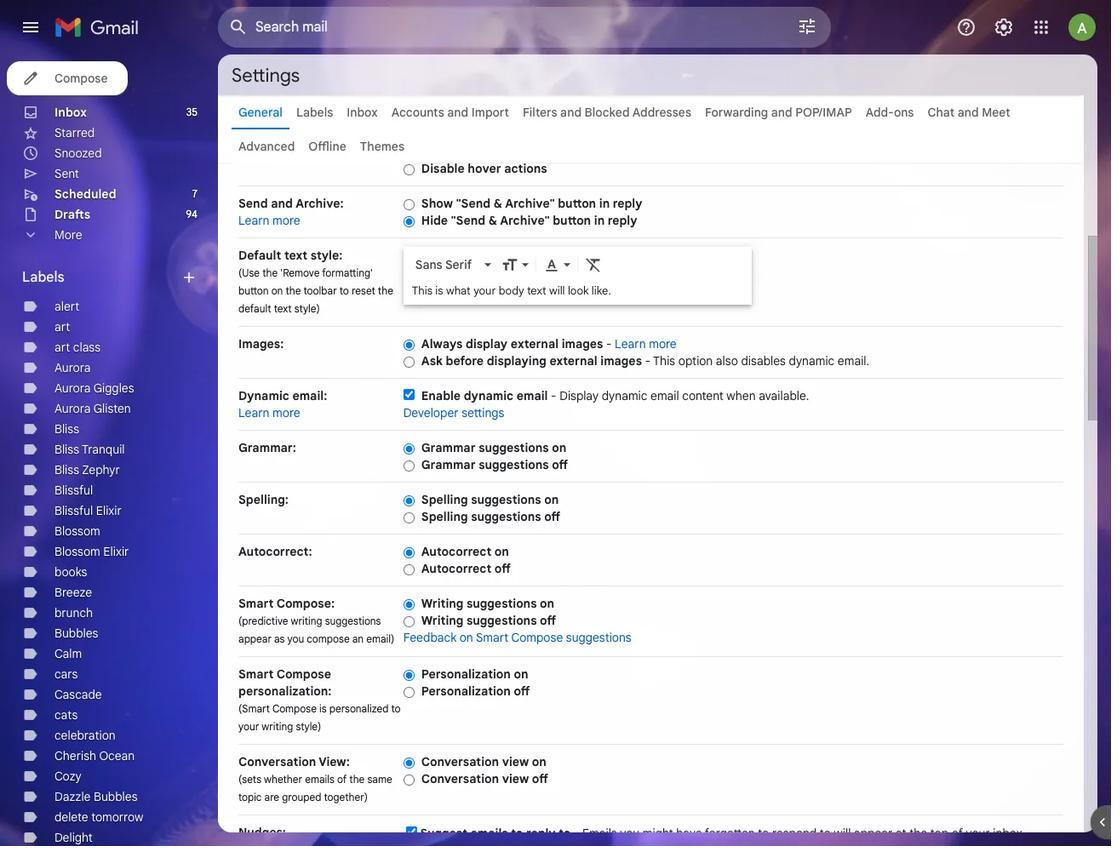 Task type: locate. For each thing, give the bounding box(es) containing it.
main menu image
[[20, 17, 41, 37]]

1 horizontal spatial inbox link
[[347, 105, 378, 120]]

personalization up the personalization off
[[422, 667, 511, 682]]

dynamic left email.
[[789, 354, 835, 369]]

view
[[502, 755, 529, 770], [502, 772, 529, 787]]

dynamic up 'settings'
[[464, 388, 514, 404]]

enable dynamic email - display dynamic email content when available. developer settings
[[404, 388, 810, 421]]

hover
[[468, 161, 502, 176]]

conversation up whether
[[239, 755, 316, 770]]

1 vertical spatial blissful
[[55, 504, 93, 519]]

0 vertical spatial button
[[558, 196, 597, 211]]

formatting'
[[322, 267, 373, 279]]

email down displaying
[[517, 388, 548, 404]]

aurora down aurora link at the top left of the page
[[55, 381, 91, 396]]

1 view from the top
[[502, 755, 529, 770]]

1 grammar from the top
[[422, 440, 476, 456]]

compose
[[307, 633, 350, 646]]

compose down gmail image
[[55, 71, 108, 86]]

learn inside send and archive: learn more
[[239, 213, 270, 228]]

2 personalization from the top
[[422, 684, 511, 699]]

archive" up hide "send & archive" button in reply
[[505, 196, 555, 211]]

your inside smart compose personalization: (smart compose is personalized to your writing style)
[[239, 721, 259, 734]]

at
[[896, 826, 907, 842]]

labels inside navigation
[[22, 269, 64, 286]]

0 horizontal spatial inbox link
[[55, 105, 87, 120]]

cherish ocean
[[55, 749, 135, 764]]

reply
[[613, 196, 643, 211], [608, 213, 638, 228], [526, 826, 556, 842]]

1 vertical spatial learn more link
[[615, 337, 677, 352]]

smart for smart compose:
[[239, 596, 274, 612]]

email left "content"
[[651, 388, 680, 404]]

suggestions
[[479, 440, 549, 456], [479, 457, 549, 473], [471, 492, 542, 508], [471, 509, 542, 525], [467, 596, 537, 612], [467, 613, 537, 629], [325, 615, 381, 628], [566, 630, 632, 646]]

cherish
[[55, 749, 96, 764]]

2 vertical spatial aurora
[[55, 401, 91, 417]]

0 vertical spatial smart
[[239, 596, 274, 612]]

- left display
[[551, 388, 557, 404]]

None search field
[[218, 7, 832, 48]]

this down sans
[[412, 284, 433, 298]]

writing down '(smart'
[[262, 721, 293, 734]]

to right the personalized
[[391, 703, 401, 716]]

1 bliss from the top
[[55, 422, 79, 437]]

0 horizontal spatial emails
[[305, 774, 335, 786]]

2 vertical spatial your
[[967, 826, 991, 842]]

more
[[55, 227, 82, 243]]

serif
[[445, 258, 472, 273]]

1 spelling from the top
[[422, 492, 468, 508]]

autocorrect:
[[239, 544, 312, 560]]

pop/imap
[[796, 105, 853, 120]]

what
[[446, 284, 471, 298]]

in for hide "send & archive" button in reply
[[594, 213, 605, 228]]

off up the writing suggestions on
[[495, 561, 511, 577]]

1 aurora from the top
[[55, 360, 91, 376]]

"send for show
[[456, 196, 491, 211]]

Search mail text field
[[256, 19, 750, 36]]

before
[[446, 354, 484, 369]]

1 horizontal spatial inbox
[[347, 105, 378, 120]]

your left inbox at right bottom
[[967, 826, 991, 842]]

1 blissful from the top
[[55, 483, 93, 498]]

'remove
[[281, 267, 320, 279]]

elixir for blossom elixir
[[103, 544, 129, 560]]

on up the feedback on smart compose suggestions link
[[540, 596, 555, 612]]

more down dynamic
[[273, 406, 300, 421]]

smart inside the smart compose: (predictive writing suggestions appear as you compose an email)
[[239, 596, 274, 612]]

your right what
[[474, 284, 496, 298]]

1 inbox link from the left
[[55, 105, 87, 120]]

None checkbox
[[404, 389, 415, 400]]

1 vertical spatial will
[[834, 826, 851, 842]]

0 vertical spatial more
[[273, 213, 300, 228]]

1 vertical spatial style)
[[296, 721, 321, 734]]

2 vertical spatial bliss
[[55, 463, 79, 478]]

disables
[[742, 354, 786, 369]]

autocorrect for autocorrect on
[[422, 544, 492, 560]]

body
[[499, 284, 524, 298]]

1 vertical spatial personalization
[[422, 684, 511, 699]]

tomorrow
[[91, 810, 143, 826]]

2 view from the top
[[502, 772, 529, 787]]

smart up the (predictive
[[239, 596, 274, 612]]

appear down the (predictive
[[239, 633, 272, 646]]

suggest emails to reply to - emails you might have forgotten to respond to will appear at the top of your inbox
[[420, 826, 1023, 842]]

0 vertical spatial archive"
[[505, 196, 555, 211]]

in
[[600, 196, 610, 211], [594, 213, 605, 228]]

0 vertical spatial "send
[[456, 196, 491, 211]]

button up hide "send & archive" button in reply
[[558, 196, 597, 211]]

bliss tranquil
[[55, 442, 125, 457]]

bliss
[[55, 422, 79, 437], [55, 442, 79, 457], [55, 463, 79, 478]]

writing up feedback
[[422, 613, 464, 629]]

personalization for personalization on
[[422, 667, 511, 682]]

hide
[[422, 213, 448, 228]]

Disable hover actions radio
[[404, 163, 415, 176]]

on down "'remove"
[[271, 285, 283, 297]]

settings
[[232, 63, 300, 86]]

celebration link
[[55, 728, 116, 744]]

view for on
[[502, 755, 529, 770]]

(predictive
[[239, 615, 288, 628]]

2 inbox link from the left
[[347, 105, 378, 120]]

Grammar suggestions on radio
[[404, 443, 415, 456]]

1 horizontal spatial dynamic
[[602, 388, 648, 404]]

0 horizontal spatial your
[[239, 721, 259, 734]]

personalization down personalization on
[[422, 684, 511, 699]]

hide "send & archive" button in reply
[[422, 213, 638, 228]]

conversation inside "conversation view: (sets whether emails of the same topic are grouped together)"
[[239, 755, 316, 770]]

1 vertical spatial grammar
[[422, 457, 476, 473]]

1 vertical spatial images
[[601, 354, 642, 369]]

more inside the dynamic email: learn more
[[273, 406, 300, 421]]

display
[[560, 388, 599, 404]]

1 blossom from the top
[[55, 524, 100, 539]]

remove formatting ‪(⌘\)‬ image
[[585, 257, 602, 274]]

the down "default"
[[263, 267, 278, 279]]

conversation
[[239, 755, 316, 770], [422, 755, 499, 770], [422, 772, 499, 787]]

and left import
[[448, 105, 469, 120]]

2 vertical spatial text
[[274, 302, 292, 315]]

1 vertical spatial emails
[[471, 826, 508, 842]]

art
[[55, 319, 70, 335], [55, 340, 70, 355]]

2 blossom from the top
[[55, 544, 100, 560]]

Always display external images radio
[[404, 339, 415, 352]]

art down the alert link
[[55, 319, 70, 335]]

1 vertical spatial your
[[239, 721, 259, 734]]

books link
[[55, 565, 87, 580]]

labels for labels heading
[[22, 269, 64, 286]]

0 horizontal spatial labels
[[22, 269, 64, 286]]

writing right writing suggestions on option
[[422, 596, 464, 612]]

Spelling suggestions off radio
[[404, 512, 415, 525]]

blossom down blossom link
[[55, 544, 100, 560]]

2 writing from the top
[[422, 613, 464, 629]]

to down the formatting'
[[340, 285, 349, 297]]

0 vertical spatial view
[[502, 755, 529, 770]]

0 vertical spatial style)
[[295, 302, 320, 315]]

accounts and import
[[392, 105, 509, 120]]

blissful elixir link
[[55, 504, 122, 519]]

images up display
[[562, 337, 604, 352]]

spelling right spelling suggestions off radio at the bottom left of page
[[422, 509, 468, 525]]

dynamic down ask before displaying external images - this option also disables dynamic email.
[[602, 388, 648, 404]]

feedback on smart compose suggestions link
[[404, 630, 632, 646]]

starred
[[55, 125, 95, 141]]

suggestions for spelling suggestions on
[[471, 492, 542, 508]]

& down show "send & archive" button in reply
[[489, 213, 498, 228]]

"send right show
[[456, 196, 491, 211]]

bubbles up tomorrow
[[94, 790, 138, 805]]

will right respond
[[834, 826, 851, 842]]

learn more link for and
[[239, 213, 300, 228]]

1 vertical spatial text
[[527, 284, 547, 298]]

grammar down 'developer settings' link
[[422, 440, 476, 456]]

emails down view:
[[305, 774, 335, 786]]

0 horizontal spatial will
[[550, 284, 565, 298]]

bliss for bliss link
[[55, 422, 79, 437]]

art for art class
[[55, 340, 70, 355]]

is left what
[[436, 284, 444, 298]]

- left emails at the bottom of page
[[574, 826, 580, 842]]

inbox up themes link
[[347, 105, 378, 120]]

delight
[[55, 831, 93, 846]]

grammar suggestions off
[[422, 457, 568, 473]]

1 vertical spatial you
[[620, 826, 640, 842]]

autocorrect down autocorrect on
[[422, 561, 492, 577]]

cats link
[[55, 708, 78, 723]]

you inside the smart compose: (predictive writing suggestions appear as you compose an email)
[[288, 633, 304, 646]]

1 horizontal spatial of
[[952, 826, 963, 842]]

1 vertical spatial art
[[55, 340, 70, 355]]

1 personalization from the top
[[422, 667, 511, 682]]

drafts link
[[55, 207, 90, 222]]

your
[[474, 284, 496, 298], [239, 721, 259, 734], [967, 826, 991, 842]]

autocorrect up autocorrect off
[[422, 544, 492, 560]]

bliss up blissful link
[[55, 463, 79, 478]]

& up hide "send & archive" button in reply
[[494, 196, 503, 211]]

35
[[186, 106, 198, 118]]

learn more link down send
[[239, 213, 300, 228]]

0 vertical spatial emails
[[305, 774, 335, 786]]

view for off
[[502, 772, 529, 787]]

aurora up bliss link
[[55, 401, 91, 417]]

smart for smart compose personalization:
[[239, 667, 274, 682]]

1 art from the top
[[55, 319, 70, 335]]

2 bliss from the top
[[55, 442, 79, 457]]

2 horizontal spatial your
[[967, 826, 991, 842]]

brunch
[[55, 606, 93, 621]]

cars link
[[55, 667, 78, 682]]

off
[[552, 457, 568, 473], [545, 509, 561, 525], [495, 561, 511, 577], [540, 613, 556, 629], [514, 684, 530, 699], [532, 772, 548, 787]]

archive" down show "send & archive" button in reply
[[500, 213, 550, 228]]

learn more link down dynamic
[[239, 406, 300, 421]]

Conversation view off radio
[[404, 774, 415, 787]]

advanced search options image
[[791, 9, 825, 43]]

3 bliss from the top
[[55, 463, 79, 478]]

None checkbox
[[406, 827, 417, 838]]

add-ons
[[866, 105, 914, 120]]

you for emails
[[620, 826, 640, 842]]

(use
[[239, 267, 260, 279]]

more down archive:
[[273, 213, 300, 228]]

style) inside smart compose personalization: (smart compose is personalized to your writing style)
[[296, 721, 321, 734]]

archive" for hide
[[500, 213, 550, 228]]

filters and blocked addresses link
[[523, 105, 692, 120]]

2 vertical spatial smart
[[239, 667, 274, 682]]

2 aurora from the top
[[55, 381, 91, 396]]

art for art link
[[55, 319, 70, 335]]

1 horizontal spatial you
[[620, 826, 640, 842]]

smart up personalization:
[[239, 667, 274, 682]]

respond
[[773, 826, 817, 842]]

0 vertical spatial grammar
[[422, 440, 476, 456]]

0 vertical spatial personalization
[[422, 667, 511, 682]]

learn up ask before displaying external images - this option also disables dynamic email.
[[615, 337, 646, 352]]

off for spelling suggestions on
[[545, 509, 561, 525]]

spelling
[[422, 492, 468, 508], [422, 509, 468, 525]]

and for archive:
[[271, 196, 293, 211]]

1 vertical spatial archive"
[[500, 213, 550, 228]]

1 horizontal spatial emails
[[471, 826, 508, 842]]

elixir
[[96, 504, 122, 519], [103, 544, 129, 560]]

images up enable dynamic email - display dynamic email content when available. developer settings
[[601, 354, 642, 369]]

cascade link
[[55, 688, 102, 703]]

text right body
[[527, 284, 547, 298]]

0 vertical spatial aurora
[[55, 360, 91, 376]]

writing
[[291, 615, 323, 628], [262, 721, 293, 734]]

writing for writing suggestions off
[[422, 613, 464, 629]]

0 vertical spatial of
[[337, 774, 347, 786]]

1 vertical spatial view
[[502, 772, 529, 787]]

drafts
[[55, 207, 90, 222]]

emails
[[305, 774, 335, 786], [471, 826, 508, 842]]

in for show "send & archive" button in reply
[[600, 196, 610, 211]]

bubbles down brunch link
[[55, 626, 98, 642]]

giggles
[[93, 381, 134, 396]]

bliss up bliss tranquil
[[55, 422, 79, 437]]

1 horizontal spatial labels
[[296, 105, 333, 120]]

Personalization off radio
[[404, 687, 415, 699]]

0 vertical spatial blossom
[[55, 524, 100, 539]]

1 vertical spatial writing
[[422, 613, 464, 629]]

0 vertical spatial reply
[[613, 196, 643, 211]]

1 vertical spatial bliss
[[55, 442, 79, 457]]

smart inside smart compose personalization: (smart compose is personalized to your writing style)
[[239, 667, 274, 682]]

0 horizontal spatial is
[[320, 703, 327, 716]]

display
[[466, 337, 508, 352]]

2 autocorrect from the top
[[422, 561, 492, 577]]

button for hide "send & archive" button in reply
[[553, 213, 591, 228]]

of up together)
[[337, 774, 347, 786]]

1 horizontal spatial email
[[651, 388, 680, 404]]

writing inside the smart compose: (predictive writing suggestions appear as you compose an email)
[[291, 615, 323, 628]]

conversation for conversation view: (sets whether emails of the same topic are grouped together)
[[239, 755, 316, 770]]

1 vertical spatial in
[[594, 213, 605, 228]]

Conversation view on radio
[[404, 757, 415, 770]]

learn down dynamic
[[239, 406, 270, 421]]

celebration
[[55, 728, 116, 744]]

developer settings link
[[404, 406, 505, 421]]

suggestions for grammar suggestions on
[[479, 440, 549, 456]]

view up 'conversation view off'
[[502, 755, 529, 770]]

0 horizontal spatial appear
[[239, 633, 272, 646]]

text
[[284, 248, 308, 263], [527, 284, 547, 298], [274, 302, 292, 315]]

is left the personalized
[[320, 703, 327, 716]]

1 autocorrect from the top
[[422, 544, 492, 560]]

- up ask before displaying external images - this option also disables dynamic email.
[[607, 337, 612, 352]]

1 writing from the top
[[422, 596, 464, 612]]

dynamic
[[789, 354, 835, 369], [464, 388, 514, 404], [602, 388, 648, 404]]

1 vertical spatial &
[[489, 213, 498, 228]]

is
[[436, 284, 444, 298], [320, 703, 327, 716]]

blissful for blissful link
[[55, 483, 93, 498]]

conversation for conversation view on
[[422, 755, 499, 770]]

and right send
[[271, 196, 293, 211]]

2 spelling from the top
[[422, 509, 468, 525]]

2 vertical spatial more
[[273, 406, 300, 421]]

1 vertical spatial labels
[[22, 269, 64, 286]]

labels up offline
[[296, 105, 333, 120]]

suggestions for writing suggestions off
[[467, 613, 537, 629]]

Writing suggestions off radio
[[404, 616, 415, 629]]

aurora glisten
[[55, 401, 131, 417]]

off for conversation view on
[[532, 772, 548, 787]]

compose up personalization:
[[277, 667, 331, 682]]

bliss for bliss zephyr
[[55, 463, 79, 478]]

and inside send and archive: learn more
[[271, 196, 293, 211]]

1 horizontal spatial is
[[436, 284, 444, 298]]

2 vertical spatial button
[[239, 285, 269, 297]]

writing down compose:
[[291, 615, 323, 628]]

inbox up starred 'link'
[[55, 105, 87, 120]]

0 vertical spatial appear
[[239, 633, 272, 646]]

blossom for blossom link
[[55, 524, 100, 539]]

archive" for show
[[505, 196, 555, 211]]

elixir up blossom link
[[96, 504, 122, 519]]

suggestions for spelling suggestions off
[[471, 509, 542, 525]]

1 vertical spatial this
[[654, 354, 676, 369]]

Spelling suggestions on radio
[[404, 495, 415, 508]]

2 grammar from the top
[[422, 457, 476, 473]]

labels up the alert link
[[22, 269, 64, 286]]

"send right hide
[[451, 213, 486, 228]]

snoozed
[[55, 146, 102, 161]]

inbox link inside labels navigation
[[55, 105, 87, 120]]

inbox inside labels navigation
[[55, 105, 87, 120]]

1 vertical spatial writing
[[262, 721, 293, 734]]

to down 'conversation view off'
[[511, 826, 523, 842]]

button for show "send & archive" button in reply
[[558, 196, 597, 211]]

aurora
[[55, 360, 91, 376], [55, 381, 91, 396], [55, 401, 91, 417]]

smart down writing suggestions off
[[476, 630, 509, 646]]

suggestions for writing suggestions on
[[467, 596, 537, 612]]

of inside "conversation view: (sets whether emails of the same topic are grouped together)"
[[337, 774, 347, 786]]

Show "Send & Archive" button in reply radio
[[404, 198, 415, 211]]

aurora for aurora giggles
[[55, 381, 91, 396]]

you left might
[[620, 826, 640, 842]]

button
[[558, 196, 597, 211], [553, 213, 591, 228], [239, 285, 269, 297]]

learn more link up ask before displaying external images - this option also disables dynamic email.
[[615, 337, 677, 352]]

conversation up 'conversation view off'
[[422, 755, 499, 770]]

1 vertical spatial blossom
[[55, 544, 100, 560]]

appear left at
[[854, 826, 893, 842]]

bliss zephyr
[[55, 463, 120, 478]]

reply for show "send & archive" button in reply
[[613, 196, 643, 211]]

0 horizontal spatial of
[[337, 774, 347, 786]]

1 email from the left
[[517, 388, 548, 404]]

0 vertical spatial autocorrect
[[422, 544, 492, 560]]

developer
[[404, 406, 459, 421]]

snoozed link
[[55, 146, 102, 161]]

conversation down conversation view on
[[422, 772, 499, 787]]

2 art from the top
[[55, 340, 70, 355]]

0 vertical spatial learn more link
[[239, 213, 300, 228]]

2 vertical spatial reply
[[526, 826, 556, 842]]

chat
[[928, 105, 955, 120]]

blissful down bliss zephyr link
[[55, 483, 93, 498]]

0 vertical spatial elixir
[[96, 504, 122, 519]]

inbox
[[994, 826, 1023, 842]]

more up ask before displaying external images - this option also disables dynamic email.
[[649, 337, 677, 352]]

1 vertical spatial button
[[553, 213, 591, 228]]

2 vertical spatial learn more link
[[239, 406, 300, 421]]

2 blissful from the top
[[55, 504, 93, 519]]

off down grammar suggestions on
[[552, 457, 568, 473]]

text up "'remove"
[[284, 248, 308, 263]]

and left pop/imap
[[772, 105, 793, 120]]

default
[[239, 248, 281, 263]]

2 vertical spatial learn
[[239, 406, 270, 421]]

0 vertical spatial spelling
[[422, 492, 468, 508]]

and for pop/imap
[[772, 105, 793, 120]]

import
[[472, 105, 509, 120]]

1 vertical spatial aurora
[[55, 381, 91, 396]]

0 vertical spatial bliss
[[55, 422, 79, 437]]

style) inside default text style: (use the 'remove formatting' button on the toolbar to reset the default text style)
[[295, 302, 320, 315]]

writing suggestions on
[[422, 596, 555, 612]]

1 vertical spatial "send
[[451, 213, 486, 228]]

compose button
[[7, 61, 128, 95]]

you right as
[[288, 633, 304, 646]]

1 vertical spatial reply
[[608, 213, 638, 228]]

0 vertical spatial you
[[288, 633, 304, 646]]

0 vertical spatial is
[[436, 284, 444, 298]]

labels heading
[[22, 269, 181, 286]]

this
[[412, 284, 433, 298], [654, 354, 676, 369]]

0 horizontal spatial dynamic
[[464, 388, 514, 404]]

1 vertical spatial is
[[320, 703, 327, 716]]

0 vertical spatial blissful
[[55, 483, 93, 498]]

view down conversation view on
[[502, 772, 529, 787]]

emails right suggest
[[471, 826, 508, 842]]

1 vertical spatial appear
[[854, 826, 893, 842]]

3 aurora from the top
[[55, 401, 91, 417]]

(sets
[[239, 774, 262, 786]]

offline link
[[309, 139, 347, 154]]

to inside default text style: (use the 'remove formatting' button on the toolbar to reset the default text style)
[[340, 285, 349, 297]]

0 horizontal spatial email
[[517, 388, 548, 404]]

Autocorrect off radio
[[404, 564, 415, 577]]

the up together)
[[350, 774, 365, 786]]

grammar right grammar suggestions off option
[[422, 457, 476, 473]]

1 inbox from the left
[[55, 105, 87, 120]]

inbox link up starred 'link'
[[55, 105, 87, 120]]

0 vertical spatial labels
[[296, 105, 333, 120]]

0 horizontal spatial you
[[288, 633, 304, 646]]

style) down personalization:
[[296, 721, 321, 734]]

0 vertical spatial learn
[[239, 213, 270, 228]]

and right chat
[[958, 105, 979, 120]]

0 horizontal spatial inbox
[[55, 105, 87, 120]]

brunch link
[[55, 606, 93, 621]]

art down art link
[[55, 340, 70, 355]]

writing
[[422, 596, 464, 612], [422, 613, 464, 629]]

settings image
[[994, 17, 1015, 37]]

0 vertical spatial external
[[511, 337, 559, 352]]

1 vertical spatial spelling
[[422, 509, 468, 525]]



Task type: vqa. For each thing, say whether or not it's contained in the screenshot.
Personalization
yes



Task type: describe. For each thing, give the bounding box(es) containing it.
aurora giggles link
[[55, 381, 134, 396]]

1 vertical spatial smart
[[476, 630, 509, 646]]

& for hide
[[489, 213, 498, 228]]

1 horizontal spatial will
[[834, 826, 851, 842]]

art class
[[55, 340, 101, 355]]

autocorrect for autocorrect off
[[422, 561, 492, 577]]

more inside send and archive: learn more
[[273, 213, 300, 228]]

to inside smart compose personalization: (smart compose is personalized to your writing style)
[[391, 703, 401, 716]]

personalization on
[[422, 667, 529, 682]]

send and archive: learn more
[[239, 196, 344, 228]]

aurora link
[[55, 360, 91, 376]]

add-
[[866, 105, 894, 120]]

compose down writing suggestions off
[[512, 630, 563, 646]]

look
[[568, 284, 589, 298]]

this is what your body text will look like.
[[412, 284, 612, 298]]

to left respond
[[759, 826, 770, 842]]

writing inside smart compose personalization: (smart compose is personalized to your writing style)
[[262, 721, 293, 734]]

grammar suggestions on
[[422, 440, 567, 456]]

top
[[931, 826, 949, 842]]

sans serif option
[[412, 257, 481, 274]]

blossom elixir link
[[55, 544, 129, 560]]

themes link
[[360, 139, 405, 154]]

dynamic
[[239, 388, 290, 404]]

off for grammar suggestions on
[[552, 457, 568, 473]]

gmail image
[[55, 10, 147, 44]]

general
[[239, 105, 283, 120]]

art link
[[55, 319, 70, 335]]

dynamic email: learn more
[[239, 388, 327, 421]]

smart compose: (predictive writing suggestions appear as you compose an email)
[[239, 596, 395, 646]]

forwarding and pop/imap
[[705, 105, 853, 120]]

feedback
[[404, 630, 457, 646]]

aurora for aurora glisten
[[55, 401, 91, 417]]

displaying
[[487, 354, 547, 369]]

the right reset
[[378, 285, 394, 297]]

Ask before displaying external images radio
[[404, 356, 415, 369]]

and for blocked
[[561, 105, 582, 120]]

ask
[[422, 354, 443, 369]]

chat and meet link
[[928, 105, 1011, 120]]

dazzle
[[55, 790, 91, 805]]

zephyr
[[82, 463, 120, 478]]

autocorrect on
[[422, 544, 509, 560]]

on up 'conversation view off'
[[532, 755, 547, 770]]

compose down personalization:
[[273, 703, 317, 716]]

default
[[239, 302, 271, 315]]

personalization for personalization off
[[422, 684, 511, 699]]

grammar for grammar suggestions on
[[422, 440, 476, 456]]

blocked
[[585, 105, 630, 120]]

style:
[[311, 248, 343, 263]]

forwarding
[[705, 105, 769, 120]]

suggestions inside the smart compose: (predictive writing suggestions appear as you compose an email)
[[325, 615, 381, 628]]

on down display
[[552, 440, 567, 456]]

suggestions for grammar suggestions off
[[479, 457, 549, 473]]

delete tomorrow
[[55, 810, 143, 826]]

accounts and import link
[[392, 105, 509, 120]]

(smart
[[239, 703, 270, 716]]

on inside default text style: (use the 'remove formatting' button on the toolbar to reset the default text style)
[[271, 285, 283, 297]]

as
[[274, 633, 285, 646]]

to right respond
[[820, 826, 831, 842]]

on down spelling suggestions off
[[495, 544, 509, 560]]

grouped
[[282, 791, 322, 804]]

images:
[[239, 337, 284, 352]]

autocorrect off
[[422, 561, 511, 577]]

delete tomorrow link
[[55, 810, 143, 826]]

is inside smart compose personalization: (smart compose is personalized to your writing style)
[[320, 703, 327, 716]]

button inside default text style: (use the 'remove formatting' button on the toolbar to reset the default text style)
[[239, 285, 269, 297]]

disable
[[422, 161, 465, 176]]

1 vertical spatial bubbles
[[94, 790, 138, 805]]

2 inbox from the left
[[347, 105, 378, 120]]

blossom link
[[55, 524, 100, 539]]

toolbar
[[304, 285, 337, 297]]

blossom for blossom elixir
[[55, 544, 100, 560]]

"send for hide
[[451, 213, 486, 228]]

1 vertical spatial more
[[649, 337, 677, 352]]

aurora glisten link
[[55, 401, 131, 417]]

addresses
[[633, 105, 692, 120]]

to left emails at the bottom of page
[[559, 826, 571, 842]]

themes
[[360, 139, 405, 154]]

- left option at right
[[645, 354, 651, 369]]

disable hover actions
[[422, 161, 547, 176]]

spelling for spelling suggestions off
[[422, 509, 468, 525]]

chat and meet
[[928, 105, 1011, 120]]

bliss link
[[55, 422, 79, 437]]

filters and blocked addresses
[[523, 105, 692, 120]]

alert
[[55, 299, 79, 314]]

0 vertical spatial will
[[550, 284, 565, 298]]

cars
[[55, 667, 78, 682]]

Grammar suggestions off radio
[[404, 460, 415, 473]]

tranquil
[[82, 442, 125, 457]]

breeze
[[55, 585, 92, 601]]

advanced
[[239, 139, 295, 154]]

breeze link
[[55, 585, 92, 601]]

meet
[[982, 105, 1011, 120]]

formatting options toolbar
[[409, 249, 747, 281]]

dazzle bubbles link
[[55, 790, 138, 805]]

Personalization on radio
[[404, 669, 415, 682]]

conversation for conversation view off
[[422, 772, 499, 787]]

labels navigation
[[0, 55, 218, 847]]

- inside enable dynamic email - display dynamic email content when available. developer settings
[[551, 388, 557, 404]]

compose inside 'compose' button
[[55, 71, 108, 86]]

off down personalization on
[[514, 684, 530, 699]]

Writing suggestions on radio
[[404, 599, 415, 612]]

0 vertical spatial text
[[284, 248, 308, 263]]

personalization off
[[422, 684, 530, 699]]

2 email from the left
[[651, 388, 680, 404]]

search mail image
[[223, 12, 254, 43]]

and for meet
[[958, 105, 979, 120]]

conversation view on
[[422, 755, 547, 770]]

ons
[[894, 105, 914, 120]]

1 horizontal spatial this
[[654, 354, 676, 369]]

& for show
[[494, 196, 503, 211]]

personalization:
[[239, 684, 332, 699]]

learn more link for email:
[[239, 406, 300, 421]]

reset
[[352, 285, 376, 297]]

on up spelling suggestions off
[[545, 492, 559, 508]]

1 vertical spatial learn
[[615, 337, 646, 352]]

1 vertical spatial external
[[550, 354, 598, 369]]

dazzle bubbles
[[55, 790, 138, 805]]

might
[[643, 826, 674, 842]]

topic
[[239, 791, 262, 804]]

filters
[[523, 105, 558, 120]]

off for writing suggestions on
[[540, 613, 556, 629]]

show
[[422, 196, 453, 211]]

1 horizontal spatial appear
[[854, 826, 893, 842]]

the down "'remove"
[[286, 285, 301, 297]]

2 horizontal spatial dynamic
[[789, 354, 835, 369]]

cascade
[[55, 688, 102, 703]]

settings
[[462, 406, 505, 421]]

more button
[[0, 225, 204, 245]]

grammar for grammar suggestions off
[[422, 457, 476, 473]]

the right at
[[910, 826, 928, 842]]

Hide "Send & Archive" button in reply radio
[[404, 215, 415, 228]]

conversation view: (sets whether emails of the same topic are grouped together)
[[239, 755, 393, 804]]

emails
[[583, 826, 617, 842]]

default text style: (use the 'remove formatting' button on the toolbar to reset the default text style)
[[239, 248, 394, 315]]

an
[[352, 633, 364, 646]]

cozy link
[[55, 769, 82, 785]]

spelling suggestions off
[[422, 509, 561, 525]]

blissful for blissful elixir
[[55, 504, 93, 519]]

option
[[679, 354, 713, 369]]

writing for writing suggestions on
[[422, 596, 464, 612]]

spelling for spelling suggestions on
[[422, 492, 468, 508]]

Autocorrect on radio
[[404, 547, 415, 560]]

on down feedback on smart compose suggestions
[[514, 667, 529, 682]]

always
[[422, 337, 463, 352]]

support image
[[957, 17, 977, 37]]

aurora for aurora link at the top left of the page
[[55, 360, 91, 376]]

email:
[[293, 388, 327, 404]]

1 vertical spatial of
[[952, 826, 963, 842]]

0 vertical spatial this
[[412, 284, 433, 298]]

bliss tranquil link
[[55, 442, 125, 457]]

appear inside the smart compose: (predictive writing suggestions appear as you compose an email)
[[239, 633, 272, 646]]

the inside "conversation view: (sets whether emails of the same topic are grouped together)"
[[350, 774, 365, 786]]

bliss for bliss tranquil
[[55, 442, 79, 457]]

elixir for blissful elixir
[[96, 504, 122, 519]]

available.
[[759, 388, 810, 404]]

1 horizontal spatial your
[[474, 284, 496, 298]]

and for import
[[448, 105, 469, 120]]

sans serif
[[416, 258, 472, 273]]

0 vertical spatial bubbles
[[55, 626, 98, 642]]

you for as
[[288, 633, 304, 646]]

on down writing suggestions off
[[460, 630, 473, 646]]

labels for labels link
[[296, 105, 333, 120]]

reply for hide "send & archive" button in reply
[[608, 213, 638, 228]]

0 vertical spatial images
[[562, 337, 604, 352]]

learn inside the dynamic email: learn more
[[239, 406, 270, 421]]

sent link
[[55, 166, 79, 181]]

emails inside "conversation view: (sets whether emails of the same topic are grouped together)"
[[305, 774, 335, 786]]

starred link
[[55, 125, 95, 141]]



